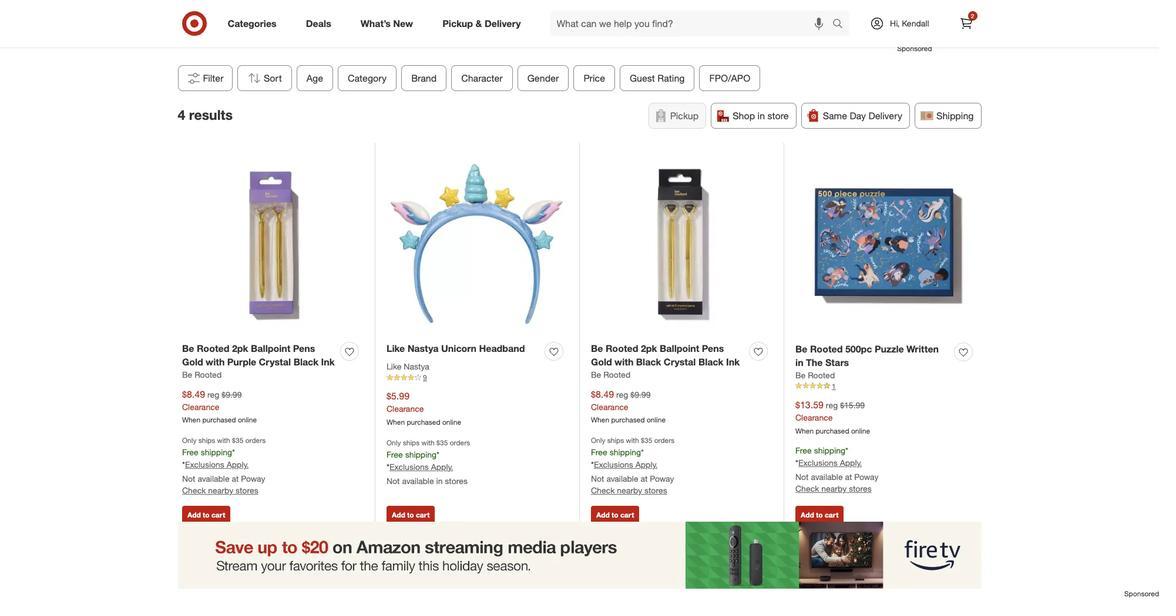 Task type: locate. For each thing, give the bounding box(es) containing it.
2 horizontal spatial be rooted
[[796, 370, 836, 380]]

shipping for be rooted 2pk ballpoint pens gold with black crystal black ink
[[610, 448, 641, 458]]

$9.99 for purple
[[222, 390, 242, 400]]

pickup & delivery
[[443, 17, 521, 29]]

what's
[[361, 17, 391, 29]]

ballpoint inside be rooted 2pk ballpoint pens gold with purple crystal black ink
[[251, 343, 291, 354]]

$8.49 for be rooted 2pk ballpoint pens gold with black crystal black ink
[[591, 388, 614, 400]]

character button
[[451, 65, 513, 91]]

online for be rooted 2pk ballpoint pens gold with black crystal black ink
[[647, 416, 666, 425]]

ships for purple
[[199, 436, 215, 445]]

only ships with $35 orders free shipping * * exclusions apply. not available at poway check nearby stores for black
[[591, 436, 675, 496]]

gender
[[528, 72, 559, 84]]

be rooted 2pk ballpoint pens gold with purple crystal black ink
[[182, 343, 335, 368]]

2 horizontal spatial in
[[796, 357, 804, 369]]

pickup inside pickup button
[[671, 110, 699, 122]]

ink
[[321, 356, 335, 368], [727, 356, 740, 368]]

apply.
[[841, 458, 863, 468], [227, 460, 249, 470], [636, 460, 658, 470], [431, 462, 453, 472]]

1 vertical spatial nastya
[[404, 362, 430, 372]]

2 horizontal spatial check nearby stores button
[[796, 483, 872, 495]]

black for purple
[[294, 356, 319, 368]]

gold inside the be rooted 2pk ballpoint pens gold with black crystal black ink
[[591, 356, 612, 368]]

1 2pk from the left
[[232, 343, 248, 354]]

pens inside be rooted 2pk ballpoint pens gold with purple crystal black ink
[[293, 343, 315, 354]]

0 horizontal spatial pickup
[[443, 17, 473, 29]]

not
[[796, 472, 809, 482], [182, 474, 195, 484], [591, 474, 605, 484], [387, 476, 400, 486]]

3 add to cart from the left
[[597, 511, 635, 520]]

only for purple
[[182, 436, 197, 445]]

$35 for purple
[[232, 436, 244, 445]]

at for be rooted 2pk ballpoint pens gold with purple crystal black ink
[[232, 474, 239, 484]]

pickup button
[[649, 103, 707, 129]]

2pk inside the be rooted 2pk ballpoint pens gold with black crystal black ink
[[641, 343, 658, 354]]

free shipping * * exclusions apply. not available at poway check nearby stores
[[796, 446, 879, 494]]

2 horizontal spatial at
[[846, 472, 853, 482]]

2 horizontal spatial only
[[591, 436, 606, 445]]

apply. for be rooted 2pk ballpoint pens gold with black crystal black ink
[[636, 460, 658, 470]]

2 add to cart button from the left
[[387, 506, 435, 525]]

rooted inside the be rooted 2pk ballpoint pens gold with black crystal black ink
[[606, 343, 639, 354]]

black
[[294, 356, 319, 368], [637, 356, 662, 368], [699, 356, 724, 368]]

check inside free shipping * * exclusions apply. not available at poway check nearby stores
[[796, 484, 820, 494]]

2 horizontal spatial $35
[[641, 436, 653, 445]]

1 black from the left
[[294, 356, 319, 368]]

pickup down rating
[[671, 110, 699, 122]]

1 horizontal spatial nearby
[[617, 486, 643, 496]]

delivery right &
[[485, 17, 521, 29]]

0 horizontal spatial ballpoint
[[251, 343, 291, 354]]

with for like nastya unicorn headband
[[422, 438, 435, 447]]

unicorn
[[441, 343, 477, 354]]

2 $8.49 from the left
[[591, 388, 614, 400]]

fpo/apo button
[[700, 65, 761, 91]]

add for be rooted 500pc puzzle written in the stars
[[801, 511, 815, 520]]

be rooted link for be rooted 500pc puzzle written in the stars
[[796, 370, 836, 381]]

0 horizontal spatial only
[[182, 436, 197, 445]]

hi,
[[891, 18, 900, 28]]

1 only ships with $35 orders free shipping * * exclusions apply. not available at poway check nearby stores from the left
[[182, 436, 266, 496]]

1 horizontal spatial check nearby stores button
[[591, 485, 668, 497]]

2pk inside be rooted 2pk ballpoint pens gold with purple crystal black ink
[[232, 343, 248, 354]]

orders inside only ships with $35 orders free shipping * * exclusions apply. not available in stores
[[450, 438, 471, 447]]

3 cart from the left
[[621, 511, 635, 520]]

2pk for purple
[[232, 343, 248, 354]]

filter
[[203, 72, 224, 84]]

0 horizontal spatial $8.49
[[182, 388, 205, 400]]

when inside the $13.59 reg $15.99 clearance when purchased online
[[796, 427, 814, 435]]

0 horizontal spatial $9.99
[[222, 390, 242, 400]]

1 horizontal spatial ships
[[403, 438, 420, 447]]

purchased inside the $13.59 reg $15.99 clearance when purchased online
[[816, 427, 850, 435]]

like nastya unicorn headband
[[387, 343, 525, 354]]

check
[[796, 484, 820, 494], [182, 486, 206, 496], [591, 486, 615, 496]]

like nastya unicorn headband link
[[387, 342, 525, 356]]

0 vertical spatial sponsored
[[898, 44, 933, 53]]

shipping inside only ships with $35 orders free shipping * * exclusions apply. not available in stores
[[405, 450, 437, 460]]

purchased
[[203, 416, 236, 425], [612, 416, 645, 425], [407, 418, 441, 427], [816, 427, 850, 435]]

1 to from the left
[[203, 511, 210, 520]]

add for like nastya unicorn headband
[[392, 511, 406, 520]]

2 horizontal spatial ships
[[608, 436, 624, 445]]

2 horizontal spatial orders
[[655, 436, 675, 445]]

exclusions inside only ships with $35 orders free shipping * * exclusions apply. not available in stores
[[390, 462, 429, 472]]

0 horizontal spatial check nearby stores button
[[182, 485, 258, 497]]

only ships with $35 orders free shipping * * exclusions apply. not available in stores
[[387, 438, 471, 486]]

$9.99 down the be rooted 2pk ballpoint pens gold with black crystal black ink
[[631, 390, 651, 400]]

0 horizontal spatial nearby
[[208, 486, 233, 496]]

1 like from the top
[[387, 343, 405, 354]]

the
[[807, 357, 823, 369]]

like for like nastya
[[387, 362, 402, 372]]

0 vertical spatial like
[[387, 343, 405, 354]]

$5.99
[[387, 390, 410, 402]]

with inside be rooted 2pk ballpoint pens gold with purple crystal black ink
[[206, 356, 225, 368]]

0 vertical spatial delivery
[[485, 17, 521, 29]]

0 horizontal spatial delivery
[[485, 17, 521, 29]]

delivery inside button
[[869, 110, 903, 122]]

1 horizontal spatial $35
[[437, 438, 448, 447]]

1 horizontal spatial pickup
[[671, 110, 699, 122]]

age button
[[297, 65, 333, 91]]

3 add from the left
[[597, 511, 610, 520]]

2 like from the top
[[387, 362, 402, 372]]

be for be rooted 500pc puzzle written in the stars link
[[796, 343, 808, 355]]

gold for be rooted 2pk ballpoint pens gold with black crystal black ink
[[591, 356, 612, 368]]

2 $8.49 reg $9.99 clearance when purchased online from the left
[[591, 388, 666, 425]]

with inside only ships with $35 orders free shipping * * exclusions apply. not available in stores
[[422, 438, 435, 447]]

ink inside be rooted 2pk ballpoint pens gold with purple crystal black ink
[[321, 356, 335, 368]]

0 horizontal spatial reg
[[207, 390, 219, 400]]

0 horizontal spatial orders
[[246, 436, 266, 445]]

1 horizontal spatial black
[[637, 356, 662, 368]]

be rooted for be rooted 2pk ballpoint pens gold with black crystal black ink
[[591, 370, 631, 380]]

1 horizontal spatial check
[[591, 486, 615, 496]]

not for like nastya unicorn headband
[[387, 476, 400, 486]]

0 vertical spatial in
[[758, 110, 765, 122]]

character
[[461, 72, 503, 84]]

0 horizontal spatial ships
[[199, 436, 215, 445]]

price
[[584, 72, 605, 84]]

$8.49 reg $9.99 clearance when purchased online
[[182, 388, 257, 425], [591, 388, 666, 425]]

4
[[178, 106, 185, 123]]

1 pens from the left
[[293, 343, 315, 354]]

sort
[[264, 72, 282, 84]]

4 add from the left
[[801, 511, 815, 520]]

0 horizontal spatial 2pk
[[232, 343, 248, 354]]

1 horizontal spatial poway
[[650, 474, 675, 484]]

add to cart button for be rooted 2pk ballpoint pens gold with purple crystal black ink
[[182, 506, 231, 525]]

black inside be rooted 2pk ballpoint pens gold with purple crystal black ink
[[294, 356, 319, 368]]

exclusions for be rooted 2pk ballpoint pens gold with purple crystal black ink
[[185, 460, 224, 470]]

like
[[387, 343, 405, 354], [387, 362, 402, 372]]

1 horizontal spatial in
[[758, 110, 765, 122]]

pickup inside pickup & delivery link
[[443, 17, 473, 29]]

crystal inside be rooted 2pk ballpoint pens gold with purple crystal black ink
[[259, 356, 291, 368]]

categories
[[228, 17, 277, 29]]

online
[[238, 416, 257, 425], [647, 416, 666, 425], [443, 418, 462, 427], [852, 427, 871, 435]]

3 add to cart button from the left
[[591, 506, 640, 525]]

1 horizontal spatial delivery
[[869, 110, 903, 122]]

rooted inside be rooted 500pc puzzle written in the stars
[[811, 343, 843, 355]]

0 horizontal spatial sponsored
[[898, 44, 933, 53]]

clearance inside $5.99 clearance when purchased online
[[387, 404, 424, 414]]

1 vertical spatial in
[[796, 357, 804, 369]]

crystal inside the be rooted 2pk ballpoint pens gold with black crystal black ink
[[664, 356, 696, 368]]

ink inside the be rooted 2pk ballpoint pens gold with black crystal black ink
[[727, 356, 740, 368]]

ballpoint inside the be rooted 2pk ballpoint pens gold with black crystal black ink
[[660, 343, 700, 354]]

add to cart for be rooted 2pk ballpoint pens gold with purple crystal black ink
[[188, 511, 225, 520]]

2 to from the left
[[407, 511, 414, 520]]

0 vertical spatial advertisement region
[[227, 0, 933, 43]]

delivery
[[485, 17, 521, 29], [869, 110, 903, 122]]

4 add to cart button from the left
[[796, 506, 844, 525]]

1 gold from the left
[[182, 356, 203, 368]]

exclusions for like nastya unicorn headband
[[390, 462, 429, 472]]

to for be rooted 2pk ballpoint pens gold with purple crystal black ink
[[203, 511, 210, 520]]

1 horizontal spatial ballpoint
[[660, 343, 700, 354]]

be rooted
[[182, 370, 222, 380], [591, 370, 631, 380], [796, 370, 836, 380]]

exclusions
[[799, 458, 838, 468], [185, 460, 224, 470], [594, 460, 634, 470], [390, 462, 429, 472]]

add to cart for be rooted 2pk ballpoint pens gold with black crystal black ink
[[597, 511, 635, 520]]

add to cart
[[188, 511, 225, 520], [392, 511, 430, 520], [597, 511, 635, 520], [801, 511, 839, 520]]

1 horizontal spatial ink
[[727, 356, 740, 368]]

fpo/apo
[[710, 72, 751, 84]]

pickup left &
[[443, 17, 473, 29]]

not inside only ships with $35 orders free shipping * * exclusions apply. not available in stores
[[387, 476, 400, 486]]

be inside be rooted 500pc puzzle written in the stars
[[796, 343, 808, 355]]

1 horizontal spatial 2pk
[[641, 343, 658, 354]]

2 horizontal spatial nearby
[[822, 484, 847, 494]]

1 horizontal spatial be rooted
[[591, 370, 631, 380]]

crystal
[[259, 356, 291, 368], [664, 356, 696, 368]]

1 horizontal spatial at
[[641, 474, 648, 484]]

0 horizontal spatial check
[[182, 486, 206, 496]]

be inside the be rooted 2pk ballpoint pens gold with black crystal black ink
[[591, 343, 603, 354]]

like nastya unicorn headband image
[[387, 154, 568, 335], [387, 154, 568, 335]]

at for be rooted 2pk ballpoint pens gold with black crystal black ink
[[641, 474, 648, 484]]

be for the be rooted link associated with be rooted 2pk ballpoint pens gold with black crystal black ink
[[591, 370, 602, 380]]

0 horizontal spatial pens
[[293, 343, 315, 354]]

pens for be rooted 2pk ballpoint pens gold with black crystal black ink
[[702, 343, 725, 354]]

be rooted for be rooted 500pc puzzle written in the stars
[[796, 370, 836, 380]]

shipping for be rooted 2pk ballpoint pens gold with purple crystal black ink
[[201, 448, 232, 458]]

be inside be rooted 2pk ballpoint pens gold with purple crystal black ink
[[182, 343, 194, 354]]

$9.99 down purple
[[222, 390, 242, 400]]

reg inside the $13.59 reg $15.99 clearance when purchased online
[[826, 400, 838, 410]]

like up like nastya
[[387, 343, 405, 354]]

1 $9.99 from the left
[[222, 390, 242, 400]]

gold for be rooted 2pk ballpoint pens gold with purple crystal black ink
[[182, 356, 203, 368]]

guest
[[630, 72, 655, 84]]

right
[[679, 561, 717, 582]]

What can we help you find? suggestions appear below search field
[[550, 11, 836, 36]]

only inside only ships with $35 orders free shipping * * exclusions apply. not available in stores
[[387, 438, 401, 447]]

reg
[[207, 390, 219, 400], [617, 390, 629, 400], [826, 400, 838, 410]]

2 crystal from the left
[[664, 356, 696, 368]]

be rooted 2pk ballpoint pens gold with purple crystal black ink image
[[182, 154, 363, 335], [182, 154, 363, 335]]

2 horizontal spatial be rooted link
[[796, 370, 836, 381]]

2 add from the left
[[392, 511, 406, 520]]

pickup for pickup & delivery
[[443, 17, 473, 29]]

available inside only ships with $35 orders free shipping * * exclusions apply. not available in stores
[[402, 476, 434, 486]]

clearance inside the $13.59 reg $15.99 clearance when purchased online
[[796, 412, 833, 422]]

be rooted 2pk ballpoint pens gold with black crystal black ink link
[[591, 342, 745, 369]]

like up $5.99
[[387, 362, 402, 372]]

not for be rooted 2pk ballpoint pens gold with black crystal black ink
[[591, 474, 605, 484]]

advertisement region
[[227, 0, 933, 43], [0, 522, 1160, 589]]

4 add to cart from the left
[[801, 511, 839, 520]]

1 cart from the left
[[212, 511, 225, 520]]

3 black from the left
[[699, 356, 724, 368]]

be for the be rooted link corresponding to be rooted 500pc puzzle written in the stars
[[796, 370, 806, 380]]

1 add to cart button from the left
[[182, 506, 231, 525]]

2 horizontal spatial check
[[796, 484, 820, 494]]

explore
[[413, 561, 475, 582]]

purchased for be rooted 500pc puzzle written in the stars
[[816, 427, 850, 435]]

1 horizontal spatial $8.49 reg $9.99 clearance when purchased online
[[591, 388, 666, 425]]

0 horizontal spatial be rooted
[[182, 370, 222, 380]]

$13.59
[[796, 399, 824, 411]]

1 vertical spatial like
[[387, 362, 402, 372]]

1 ballpoint from the left
[[251, 343, 291, 354]]

nastya for like nastya
[[404, 362, 430, 372]]

to
[[203, 511, 210, 520], [407, 511, 414, 520], [612, 511, 619, 520], [817, 511, 823, 520]]

2 horizontal spatial black
[[699, 356, 724, 368]]

1 horizontal spatial $9.99
[[631, 390, 651, 400]]

1 horizontal spatial sponsored
[[1125, 590, 1160, 598]]

exclusions for be rooted 2pk ballpoint pens gold with black crystal black ink
[[594, 460, 634, 470]]

0 horizontal spatial be rooted link
[[182, 369, 222, 381]]

1 horizontal spatial $8.49
[[591, 388, 614, 400]]

0 horizontal spatial in
[[437, 476, 443, 486]]

in inside only ships with $35 orders free shipping * * exclusions apply. not available in stores
[[437, 476, 443, 486]]

2 ink from the left
[[727, 356, 740, 368]]

0 horizontal spatial poway
[[241, 474, 265, 484]]

1 add from the left
[[188, 511, 201, 520]]

apply. inside only ships with $35 orders free shipping * * exclusions apply. not available in stores
[[431, 462, 453, 472]]

0 horizontal spatial $35
[[232, 436, 244, 445]]

orders for black
[[655, 436, 675, 445]]

4 to from the left
[[817, 511, 823, 520]]

2 horizontal spatial poway
[[855, 472, 879, 482]]

1 $8.49 from the left
[[182, 388, 205, 400]]

2 horizontal spatial reg
[[826, 400, 838, 410]]

ships for black
[[608, 436, 624, 445]]

gold inside be rooted 2pk ballpoint pens gold with purple crystal black ink
[[182, 356, 203, 368]]

stores
[[445, 476, 468, 486], [850, 484, 872, 494], [236, 486, 258, 496], [645, 486, 668, 496]]

0 horizontal spatial ink
[[321, 356, 335, 368]]

be
[[182, 343, 194, 354], [591, 343, 603, 354], [796, 343, 808, 355], [182, 370, 192, 380], [591, 370, 602, 380], [796, 370, 806, 380]]

1 horizontal spatial only
[[387, 438, 401, 447]]

1 horizontal spatial pens
[[702, 343, 725, 354]]

free inside only ships with $35 orders free shipping * * exclusions apply. not available in stores
[[387, 450, 403, 460]]

$8.49 for be rooted 2pk ballpoint pens gold with purple crystal black ink
[[182, 388, 205, 400]]

pens
[[293, 343, 315, 354], [702, 343, 725, 354]]

1 $8.49 reg $9.99 clearance when purchased online from the left
[[182, 388, 257, 425]]

ink for be rooted 2pk ballpoint pens gold with purple crystal black ink
[[321, 356, 335, 368]]

add to cart button
[[182, 506, 231, 525], [387, 506, 435, 525], [591, 506, 640, 525], [796, 506, 844, 525]]

shipping for like nastya unicorn headband
[[405, 450, 437, 460]]

rooted
[[197, 343, 230, 354], [606, 343, 639, 354], [811, 343, 843, 355], [195, 370, 222, 380], [604, 370, 631, 380], [808, 370, 836, 380]]

add to cart button for be rooted 2pk ballpoint pens gold with black crystal black ink
[[591, 506, 640, 525]]

1 crystal from the left
[[259, 356, 291, 368]]

delivery for same day delivery
[[869, 110, 903, 122]]

2 only ships with $35 orders free shipping * * exclusions apply. not available at poway check nearby stores from the left
[[591, 436, 675, 496]]

cart
[[212, 511, 225, 520], [416, 511, 430, 520], [621, 511, 635, 520], [825, 511, 839, 520]]

1 vertical spatial pickup
[[671, 110, 699, 122]]

with for be rooted 2pk ballpoint pens gold with black crystal black ink
[[626, 436, 640, 445]]

0 vertical spatial pickup
[[443, 17, 473, 29]]

like for like nastya unicorn headband
[[387, 343, 405, 354]]

be rooted link for be rooted 2pk ballpoint pens gold with black crystal black ink
[[591, 369, 631, 381]]

exclusions apply. link for be rooted 2pk ballpoint pens gold with purple crystal black ink
[[185, 460, 249, 470]]

pickup for pickup
[[671, 110, 699, 122]]

exclusions apply. link for like nastya unicorn headband
[[390, 462, 453, 472]]

be rooted 2pk ballpoint pens gold with black crystal black ink image
[[591, 154, 772, 335], [591, 154, 772, 335]]

nastya up the 9
[[404, 362, 430, 372]]

4 cart from the left
[[825, 511, 839, 520]]

nastya up like nastya
[[408, 343, 439, 354]]

1 vertical spatial delivery
[[869, 110, 903, 122]]

$9.99
[[222, 390, 242, 400], [631, 390, 651, 400]]

nearby for be rooted 2pk ballpoint pens gold with black crystal black ink
[[617, 486, 643, 496]]

1 horizontal spatial reg
[[617, 390, 629, 400]]

available inside free shipping * * exclusions apply. not available at poway check nearby stores
[[812, 472, 843, 482]]

1 add to cart from the left
[[188, 511, 225, 520]]

2 pens from the left
[[702, 343, 725, 354]]

what's new
[[361, 17, 413, 29]]

be rooted 2pk ballpoint pens gold with black crystal black ink
[[591, 343, 740, 368]]

0 horizontal spatial gold
[[182, 356, 203, 368]]

2 $9.99 from the left
[[631, 390, 651, 400]]

1 vertical spatial sponsored
[[1125, 590, 1160, 598]]

only
[[182, 436, 197, 445], [591, 436, 606, 445], [387, 438, 401, 447]]

clearance
[[182, 402, 220, 412], [591, 402, 629, 412], [387, 404, 424, 414], [796, 412, 833, 422]]

sponsored
[[898, 44, 933, 53], [1125, 590, 1160, 598]]

not for be rooted 2pk ballpoint pens gold with purple crystal black ink
[[182, 474, 195, 484]]

0 vertical spatial nastya
[[408, 343, 439, 354]]

filter button
[[178, 65, 233, 91]]

with
[[206, 356, 225, 368], [615, 356, 634, 368], [217, 436, 230, 445], [626, 436, 640, 445], [422, 438, 435, 447]]

1 horizontal spatial orders
[[450, 438, 471, 447]]

poway for be rooted 2pk ballpoint pens gold with black crystal black ink
[[650, 474, 675, 484]]

$9.99 for black
[[631, 390, 651, 400]]

shop in store button
[[711, 103, 797, 129]]

when
[[182, 416, 201, 425], [591, 416, 610, 425], [387, 418, 405, 427], [796, 427, 814, 435]]

online inside the $13.59 reg $15.99 clearance when purchased online
[[852, 427, 871, 435]]

0 horizontal spatial at
[[232, 474, 239, 484]]

2 ballpoint from the left
[[660, 343, 700, 354]]

0 horizontal spatial $8.49 reg $9.99 clearance when purchased online
[[182, 388, 257, 425]]

purchased inside $5.99 clearance when purchased online
[[407, 418, 441, 427]]

of
[[526, 561, 542, 582]]

age
[[306, 72, 323, 84]]

2 gold from the left
[[591, 356, 612, 368]]

ballpoint
[[251, 343, 291, 354], [660, 343, 700, 354]]

add for be rooted 2pk ballpoint pens gold with black crystal black ink
[[597, 511, 610, 520]]

poway
[[855, 472, 879, 482], [241, 474, 265, 484], [650, 474, 675, 484]]

2 vertical spatial in
[[437, 476, 443, 486]]

add to cart button for like nastya unicorn headband
[[387, 506, 435, 525]]

free
[[796, 446, 812, 456], [182, 448, 199, 458], [591, 448, 608, 458], [387, 450, 403, 460]]

exclusions apply. link
[[799, 458, 863, 468], [185, 460, 249, 470], [594, 460, 658, 470], [390, 462, 453, 472]]

kendall
[[903, 18, 930, 28]]

3 to from the left
[[612, 511, 619, 520]]

exclusions apply. link for be rooted 2pk ballpoint pens gold with black crystal black ink
[[594, 460, 658, 470]]

check nearby stores button
[[796, 483, 872, 495], [182, 485, 258, 497], [591, 485, 668, 497]]

0 horizontal spatial black
[[294, 356, 319, 368]]

$8.49 reg $9.99 clearance when purchased online for black
[[591, 388, 666, 425]]

pens inside the be rooted 2pk ballpoint pens gold with black crystal black ink
[[702, 343, 725, 354]]

1 horizontal spatial gold
[[591, 356, 612, 368]]

shipping
[[815, 446, 846, 456], [201, 448, 232, 458], [610, 448, 641, 458], [405, 450, 437, 460]]

reg for stars
[[826, 400, 838, 410]]

clearance for be rooted 2pk ballpoint pens gold with black crystal black ink
[[591, 402, 629, 412]]

1 horizontal spatial crystal
[[664, 356, 696, 368]]

online for be rooted 2pk ballpoint pens gold with purple crystal black ink
[[238, 416, 257, 425]]

2 add to cart from the left
[[392, 511, 430, 520]]

1 ink from the left
[[321, 356, 335, 368]]

be rooted 500pc puzzle written in the stars image
[[796, 154, 978, 336], [796, 154, 978, 336]]

2 2pk from the left
[[641, 343, 658, 354]]

nastya
[[408, 343, 439, 354], [404, 362, 430, 372]]

0 horizontal spatial crystal
[[259, 356, 291, 368]]

headband
[[479, 343, 525, 354]]

apply. for be rooted 2pk ballpoint pens gold with purple crystal black ink
[[227, 460, 249, 470]]

1 horizontal spatial only ships with $35 orders free shipping * * exclusions apply. not available at poway check nearby stores
[[591, 436, 675, 496]]

1 horizontal spatial be rooted link
[[591, 369, 631, 381]]

written
[[907, 343, 940, 355]]

2 cart from the left
[[416, 511, 430, 520]]

0 horizontal spatial only ships with $35 orders free shipping * * exclusions apply. not available at poway check nearby stores
[[182, 436, 266, 496]]

$35
[[232, 436, 244, 445], [641, 436, 653, 445], [437, 438, 448, 447]]

delivery right day
[[869, 110, 903, 122]]



Task type: vqa. For each thing, say whether or not it's contained in the screenshot.
Only Ships With $35 Orders Free Shipping * * Exclusions Apply. Not Available At Poway Check Nearby Stores
yes



Task type: describe. For each thing, give the bounding box(es) containing it.
when for be rooted 2pk ballpoint pens gold with purple crystal black ink
[[182, 416, 201, 425]]

ballpoint for black
[[660, 343, 700, 354]]

rooted inside be rooted 2pk ballpoint pens gold with purple crystal black ink
[[197, 343, 230, 354]]

shipping inside free shipping * * exclusions apply. not available at poway check nearby stores
[[815, 446, 846, 456]]

4 results
[[178, 106, 233, 123]]

brand
[[411, 72, 437, 84]]

be rooted for be rooted 2pk ballpoint pens gold with purple crystal black ink
[[182, 370, 222, 380]]

nastya for like nastya unicorn headband
[[408, 343, 439, 354]]

to for be rooted 2pk ballpoint pens gold with black crystal black ink
[[612, 511, 619, 520]]

going
[[604, 561, 650, 582]]

stores inside free shipping * * exclusions apply. not available at poway check nearby stores
[[850, 484, 872, 494]]

$5.99 clearance when purchased online
[[387, 390, 462, 427]]

ballpoint for purple
[[251, 343, 291, 354]]

1 link
[[796, 381, 978, 392]]

now
[[722, 561, 756, 582]]

check for be rooted 2pk ballpoint pens gold with purple crystal black ink
[[182, 486, 206, 496]]

be for be rooted 2pk ballpoint pens gold with purple crystal black ink's the be rooted link
[[182, 370, 192, 380]]

only for black
[[591, 436, 606, 445]]

reg for purple
[[207, 390, 219, 400]]

like nastya link
[[387, 361, 430, 373]]

in inside be rooted 500pc puzzle written in the stars
[[796, 357, 804, 369]]

what's
[[547, 561, 599, 582]]

black for black
[[699, 356, 724, 368]]

not inside free shipping * * exclusions apply. not available at poway check nearby stores
[[796, 472, 809, 482]]

clearance for be rooted 500pc puzzle written in the stars
[[796, 412, 833, 422]]

be rooted link for be rooted 2pk ballpoint pens gold with purple crystal black ink
[[182, 369, 222, 381]]

&
[[476, 17, 482, 29]]

online inside $5.99 clearance when purchased online
[[443, 418, 462, 427]]

shop in store
[[733, 110, 789, 122]]

explore more of what's going on right now
[[413, 561, 756, 582]]

stars
[[826, 357, 850, 369]]

$8.49 reg $9.99 clearance when purchased online for purple
[[182, 388, 257, 425]]

crystal for purple
[[259, 356, 291, 368]]

pens for be rooted 2pk ballpoint pens gold with purple crystal black ink
[[293, 343, 315, 354]]

orders for purple
[[246, 436, 266, 445]]

add to cart for be rooted 500pc puzzle written in the stars
[[801, 511, 839, 520]]

nearby for be rooted 2pk ballpoint pens gold with purple crystal black ink
[[208, 486, 233, 496]]

free for be rooted 2pk ballpoint pens gold with purple crystal black ink
[[182, 448, 199, 458]]

in inside 'button'
[[758, 110, 765, 122]]

like nastya
[[387, 362, 430, 372]]

same day delivery
[[823, 110, 903, 122]]

add to cart for like nastya unicorn headband
[[392, 511, 430, 520]]

more
[[480, 561, 521, 582]]

rating
[[658, 72, 685, 84]]

$35 inside only ships with $35 orders free shipping * * exclusions apply. not available in stores
[[437, 438, 448, 447]]

to for be rooted 500pc puzzle written in the stars
[[817, 511, 823, 520]]

stores inside only ships with $35 orders free shipping * * exclusions apply. not available in stores
[[445, 476, 468, 486]]

shipping
[[937, 110, 974, 122]]

shipping button
[[915, 103, 982, 129]]

store
[[768, 110, 789, 122]]

poway inside free shipping * * exclusions apply. not available at poway check nearby stores
[[855, 472, 879, 482]]

day
[[850, 110, 867, 122]]

shop
[[733, 110, 756, 122]]

be for be rooted 2pk ballpoint pens gold with purple crystal black ink link
[[182, 343, 194, 354]]

same
[[823, 110, 848, 122]]

with for be rooted 2pk ballpoint pens gold with purple crystal black ink
[[217, 436, 230, 445]]

deals link
[[296, 11, 346, 36]]

exclusions inside free shipping * * exclusions apply. not available at poway check nearby stores
[[799, 458, 838, 468]]

what's new link
[[351, 11, 428, 36]]

free for like nastya unicorn headband
[[387, 450, 403, 460]]

free inside free shipping * * exclusions apply. not available at poway check nearby stores
[[796, 446, 812, 456]]

nearby inside free shipping * * exclusions apply. not available at poway check nearby stores
[[822, 484, 847, 494]]

clearance for be rooted 2pk ballpoint pens gold with purple crystal black ink
[[182, 402, 220, 412]]

purple
[[227, 356, 256, 368]]

be rooted 2pk ballpoint pens gold with purple crystal black ink link
[[182, 342, 336, 369]]

2 link
[[954, 11, 980, 36]]

results
[[189, 106, 233, 123]]

available for be rooted 2pk ballpoint pens gold with purple crystal black ink
[[198, 474, 230, 484]]

online for be rooted 500pc puzzle written in the stars
[[852, 427, 871, 435]]

ink for be rooted 2pk ballpoint pens gold with black crystal black ink
[[727, 356, 740, 368]]

on
[[654, 561, 675, 582]]

be rooted 500pc puzzle written in the stars link
[[796, 343, 950, 370]]

apply. inside free shipping * * exclusions apply. not available at poway check nearby stores
[[841, 458, 863, 468]]

reg for black
[[617, 390, 629, 400]]

1 vertical spatial advertisement region
[[0, 522, 1160, 589]]

guest rating
[[630, 72, 685, 84]]

$15.99
[[841, 400, 865, 410]]

available for like nastya unicorn headband
[[402, 476, 434, 486]]

check for be rooted 2pk ballpoint pens gold with black crystal black ink
[[591, 486, 615, 496]]

search button
[[828, 11, 856, 39]]

same day delivery button
[[802, 103, 911, 129]]

cart for be rooted 2pk ballpoint pens gold with black crystal black ink
[[621, 511, 635, 520]]

9
[[423, 373, 427, 382]]

cart for be rooted 2pk ballpoint pens gold with purple crystal black ink
[[212, 511, 225, 520]]

2pk for black
[[641, 343, 658, 354]]

category
[[348, 72, 387, 84]]

when for be rooted 2pk ballpoint pens gold with black crystal black ink
[[591, 416, 610, 425]]

only ships with $35 orders free shipping * * exclusions apply. not available at poway check nearby stores for purple
[[182, 436, 266, 496]]

add to cart button for be rooted 500pc puzzle written in the stars
[[796, 506, 844, 525]]

search
[[828, 19, 856, 30]]

sort button
[[237, 65, 292, 91]]

puzzle
[[875, 343, 905, 355]]

hi, kendall
[[891, 18, 930, 28]]

2
[[972, 12, 975, 19]]

purchased for be rooted 2pk ballpoint pens gold with purple crystal black ink
[[203, 416, 236, 425]]

crystal for black
[[664, 356, 696, 368]]

add for be rooted 2pk ballpoint pens gold with purple crystal black ink
[[188, 511, 201, 520]]

deals
[[306, 17, 331, 29]]

guest rating button
[[620, 65, 695, 91]]

brand button
[[401, 65, 447, 91]]

gender button
[[518, 65, 569, 91]]

apply. for like nastya unicorn headband
[[431, 462, 453, 472]]

delivery for pickup & delivery
[[485, 17, 521, 29]]

check nearby stores button for be rooted 2pk ballpoint pens gold with black crystal black ink
[[591, 485, 668, 497]]

be for be rooted 2pk ballpoint pens gold with black crystal black ink link
[[591, 343, 603, 354]]

cart for like nastya unicorn headband
[[416, 511, 430, 520]]

with inside the be rooted 2pk ballpoint pens gold with black crystal black ink
[[615, 356, 634, 368]]

1
[[832, 382, 836, 391]]

when inside $5.99 clearance when purchased online
[[387, 418, 405, 427]]

$13.59 reg $15.99 clearance when purchased online
[[796, 399, 871, 435]]

ships inside only ships with $35 orders free shipping * * exclusions apply. not available in stores
[[403, 438, 420, 447]]

500pc
[[846, 343, 873, 355]]

categories link
[[218, 11, 291, 36]]

cart for be rooted 500pc puzzle written in the stars
[[825, 511, 839, 520]]

pickup & delivery link
[[433, 11, 536, 36]]

price button
[[574, 65, 615, 91]]

check nearby stores button for be rooted 2pk ballpoint pens gold with purple crystal black ink
[[182, 485, 258, 497]]

at inside free shipping * * exclusions apply. not available at poway check nearby stores
[[846, 472, 853, 482]]

9 link
[[387, 373, 568, 383]]

poway for be rooted 2pk ballpoint pens gold with purple crystal black ink
[[241, 474, 265, 484]]

category button
[[338, 65, 397, 91]]

to for like nastya unicorn headband
[[407, 511, 414, 520]]

2 black from the left
[[637, 356, 662, 368]]

free for be rooted 2pk ballpoint pens gold with black crystal black ink
[[591, 448, 608, 458]]

be rooted 500pc puzzle written in the stars
[[796, 343, 940, 369]]

purchased for be rooted 2pk ballpoint pens gold with black crystal black ink
[[612, 416, 645, 425]]

new
[[394, 17, 413, 29]]



